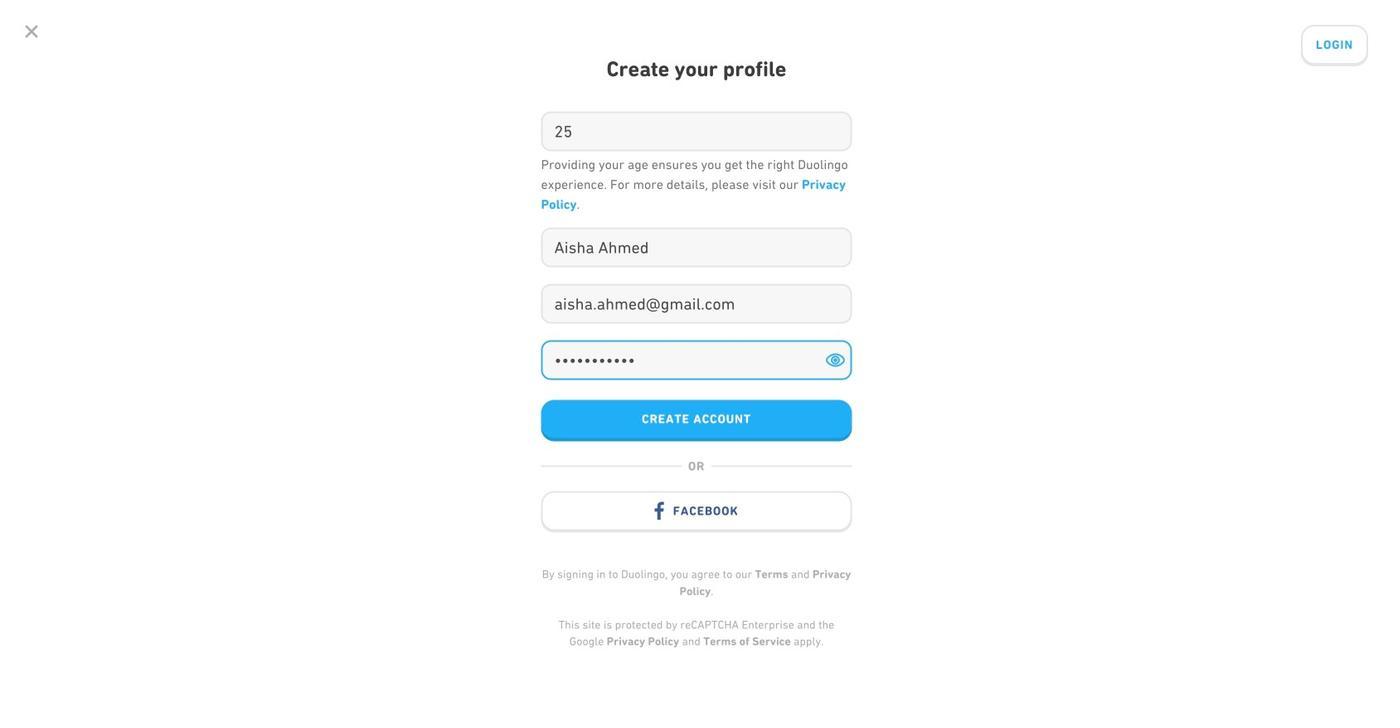 Task type: locate. For each thing, give the bounding box(es) containing it.
Age text field
[[543, 113, 851, 150]]

lesson image
[[576, 321, 611, 349], [555, 392, 590, 420], [613, 547, 648, 575]]

Password password field
[[543, 342, 824, 378]]

0 vertical spatial lesson image
[[576, 321, 611, 349]]

lesson 1 of 4 image
[[613, 246, 648, 274]]

2 vertical spatial lesson image
[[613, 547, 648, 575]]

1 vertical spatial lesson image
[[555, 392, 590, 420]]



Task type: describe. For each thing, give the bounding box(es) containing it.
Name (optional) text field
[[543, 229, 851, 266]]

guidebook image
[[744, 112, 763, 132]]

lesson image
[[650, 611, 685, 639]]

chest image
[[560, 453, 626, 528]]

Email email field
[[543, 286, 851, 322]]



Task type: vqa. For each thing, say whether or not it's contained in the screenshot.
what
no



